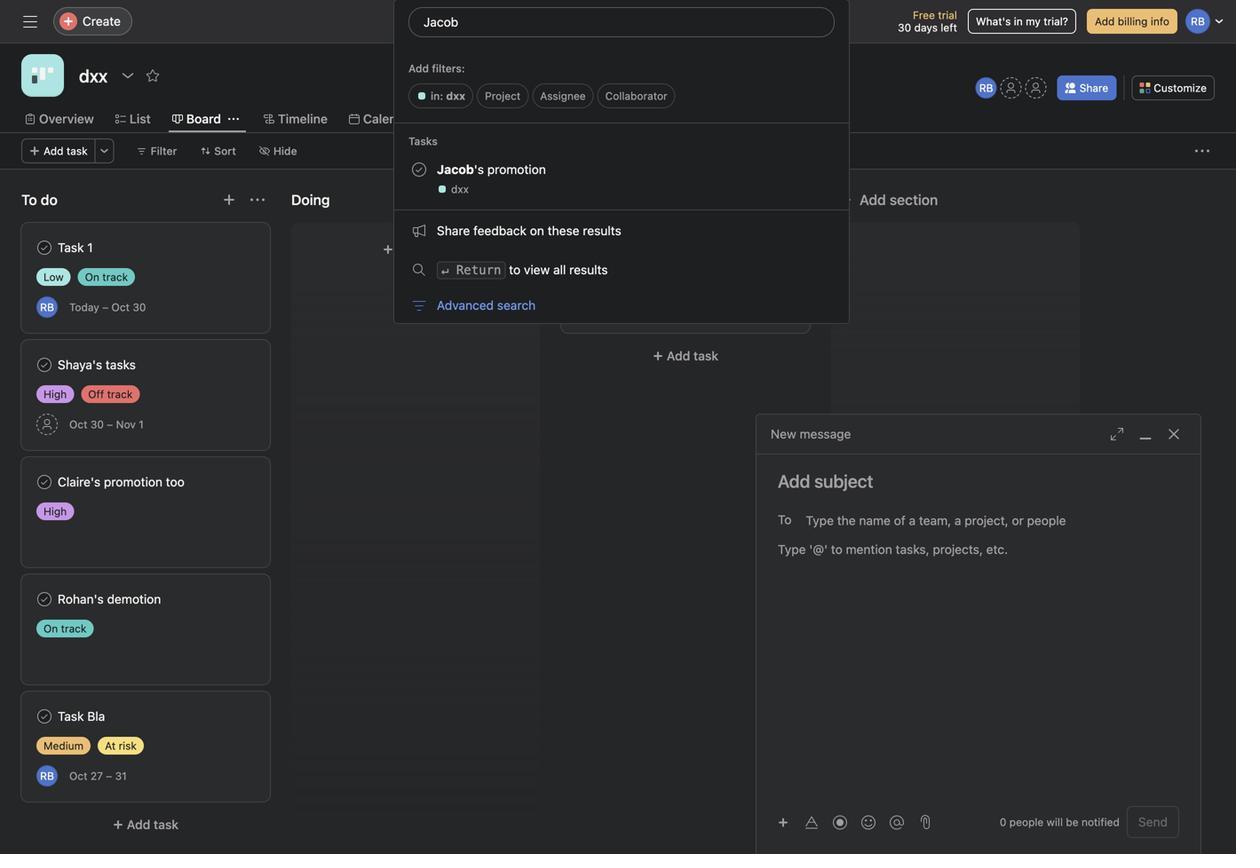 Task type: locate. For each thing, give the bounding box(es) containing it.
track down the rohan's
[[61, 623, 87, 635]]

list box
[[394, 46, 849, 323]]

1 vertical spatial oct
[[69, 418, 87, 431]]

add section button
[[831, 184, 945, 216]]

jacob for jacob 's promotion
[[437, 162, 474, 177]]

track down the tasks in the left of the page
[[107, 388, 133, 401]]

1 horizontal spatial promotion
[[488, 162, 546, 177]]

dxx down jacob 's promotion
[[451, 183, 469, 195]]

2 high from the top
[[44, 505, 67, 518]]

at mention image
[[890, 816, 904, 830]]

1 horizontal spatial 30
[[133, 301, 146, 314]]

track for high
[[107, 388, 133, 401]]

rb down medium
[[40, 770, 54, 783]]

be
[[1066, 816, 1079, 829]]

3 completed checkbox from the top
[[34, 706, 55, 728]]

jacob list box
[[409, 7, 835, 36]]

to
[[509, 262, 521, 277]]

jacob down tasks
[[437, 162, 474, 177]]

completed image up medium
[[34, 706, 55, 728]]

1 task from the top
[[58, 240, 84, 255]]

1 vertical spatial results
[[570, 262, 608, 277]]

completed checkbox left the rohan's
[[34, 589, 55, 610]]

completed image left shaya's
[[34, 354, 55, 376]]

add billing info
[[1095, 15, 1170, 28]]

at
[[105, 740, 116, 752]]

2 completed image from the top
[[34, 354, 55, 376]]

1 horizontal spatial off track
[[584, 271, 628, 283]]

30 right "today" at the left
[[133, 301, 146, 314]]

2 completed checkbox from the top
[[34, 472, 55, 493]]

results right "all"
[[570, 262, 608, 277]]

send button
[[1127, 807, 1180, 839]]

0 horizontal spatial task
[[66, 145, 88, 157]]

completed image up low
[[34, 237, 55, 258]]

track up today – oct 30
[[102, 271, 128, 283]]

completed image
[[34, 237, 55, 258], [34, 354, 55, 376], [34, 472, 55, 493], [34, 589, 55, 610], [34, 706, 55, 728]]

share inside button
[[1080, 82, 1109, 94]]

1 vertical spatial rb
[[40, 301, 54, 314]]

2 vertical spatial oct
[[69, 770, 87, 783]]

rb button down what's
[[976, 77, 997, 99]]

task for the middle add task button
[[694, 349, 719, 363]]

add section
[[860, 191, 938, 208]]

more actions image down customize
[[1196, 144, 1210, 158]]

track
[[102, 271, 128, 283], [603, 271, 628, 283], [107, 388, 133, 401], [61, 623, 87, 635]]

close image
[[1167, 427, 1181, 441]]

0 people will be notified
[[1000, 816, 1120, 829]]

send
[[1139, 815, 1168, 830]]

0 horizontal spatial 1
[[87, 240, 93, 255]]

2 vertical spatial add task
[[127, 818, 179, 832]]

Completed checkbox
[[34, 237, 55, 258], [34, 472, 55, 493], [34, 706, 55, 728]]

1 vertical spatial on
[[44, 623, 58, 635]]

tab actions image
[[228, 114, 239, 124]]

high down shaya's
[[44, 388, 67, 401]]

1 horizontal spatial task
[[154, 818, 179, 832]]

1 horizontal spatial on
[[85, 271, 99, 283]]

jacob
[[438, 14, 473, 28], [437, 162, 474, 177]]

– left nov
[[107, 418, 113, 431]]

task for task bla
[[58, 709, 84, 724]]

all
[[553, 262, 566, 277]]

0 vertical spatial completed checkbox
[[34, 354, 55, 376]]

0 vertical spatial dxx
[[446, 90, 466, 102]]

1 vertical spatial jacob
[[437, 162, 474, 177]]

1 horizontal spatial off
[[584, 271, 600, 283]]

expand popout to full screen image
[[1110, 427, 1125, 441]]

– left the 31
[[106, 770, 112, 783]]

dxx right the in:
[[446, 90, 466, 102]]

jacob inside "button"
[[438, 14, 473, 28]]

1 vertical spatial on track
[[44, 623, 87, 635]]

rb button down medium
[[36, 766, 58, 787]]

0 vertical spatial add task
[[44, 145, 88, 157]]

completed image left claire's
[[34, 472, 55, 493]]

0 vertical spatial 30
[[898, 21, 912, 34]]

oct for tasks
[[69, 418, 87, 431]]

insert an object image
[[778, 818, 789, 828]]

board image
[[32, 65, 53, 86]]

on
[[85, 271, 99, 283], [44, 623, 58, 635]]

list link
[[115, 109, 151, 129]]

1 vertical spatial 1
[[139, 418, 144, 431]]

2 vertical spatial rb button
[[36, 766, 58, 787]]

task for task 1
[[58, 240, 84, 255]]

customize
[[1154, 82, 1207, 94]]

toolbar
[[771, 810, 913, 835]]

completed checkbox for task 1
[[34, 237, 55, 258]]

in
[[1014, 15, 1023, 28]]

0 vertical spatial add task button
[[21, 139, 96, 163]]

2 horizontal spatial add task
[[667, 349, 719, 363]]

off right "all"
[[584, 271, 600, 283]]

0 horizontal spatial 30
[[90, 418, 104, 431]]

oct right "today" at the left
[[112, 301, 130, 314]]

4 completed image from the top
[[34, 589, 55, 610]]

trial?
[[1044, 15, 1069, 28]]

dialog
[[757, 415, 1201, 855]]

project
[[485, 90, 521, 102]]

1 completed checkbox from the top
[[34, 354, 55, 376]]

rb button down low
[[36, 297, 58, 318]]

share down add billing info at the right top of page
[[1080, 82, 1109, 94]]

completed checkbox for claire's promotion too
[[34, 472, 55, 493]]

0 vertical spatial on track
[[85, 271, 128, 283]]

0 vertical spatial share
[[1080, 82, 1109, 94]]

30
[[898, 21, 912, 34], [133, 301, 146, 314], [90, 418, 104, 431]]

1 vertical spatial add task button
[[561, 340, 810, 372]]

files link
[[723, 109, 764, 129]]

share
[[1080, 82, 1109, 94], [437, 223, 470, 238]]

2 horizontal spatial 30
[[898, 21, 912, 34]]

27
[[90, 770, 103, 783]]

claire's
[[58, 475, 101, 489]]

promotion right 's
[[488, 162, 546, 177]]

3 completed image from the top
[[34, 472, 55, 493]]

1 right nov
[[139, 418, 144, 431]]

to do
[[21, 191, 58, 208]]

on track down the rohan's
[[44, 623, 87, 635]]

completed image for rohan's demotion
[[34, 589, 55, 610]]

rb button
[[976, 77, 997, 99], [36, 297, 58, 318], [36, 766, 58, 787]]

2 horizontal spatial task
[[694, 349, 719, 363]]

more actions image
[[1196, 144, 1210, 158], [99, 146, 110, 156]]

task left bla
[[58, 709, 84, 724]]

's
[[474, 162, 484, 177]]

oct left '27' at the left bottom of page
[[69, 770, 87, 783]]

customize button
[[1132, 76, 1215, 100]]

1 completed image from the top
[[34, 237, 55, 258]]

high
[[44, 388, 67, 401], [44, 505, 67, 518]]

0 horizontal spatial add task
[[44, 145, 88, 157]]

0 vertical spatial high
[[44, 388, 67, 401]]

free trial 30 days left
[[898, 9, 958, 34]]

completed checkbox up low
[[34, 237, 55, 258]]

1 vertical spatial rb button
[[36, 297, 58, 318]]

1 horizontal spatial add task
[[127, 818, 179, 832]]

Add subject text field
[[757, 469, 1201, 494]]

results
[[583, 223, 622, 238], [570, 262, 608, 277]]

results right the these
[[583, 223, 622, 238]]

1 up "today" at the left
[[87, 240, 93, 255]]

on track
[[85, 271, 128, 283], [44, 623, 87, 635]]

0 vertical spatial rb button
[[976, 77, 997, 99]]

more actions image left filter dropdown button
[[99, 146, 110, 156]]

off down shaya's tasks
[[88, 388, 104, 401]]

off track
[[584, 271, 628, 283], [88, 388, 133, 401]]

rb for task bla
[[40, 770, 54, 783]]

0 vertical spatial jacob
[[438, 14, 473, 28]]

hide
[[273, 145, 297, 157]]

oct 30 – nov 1
[[69, 418, 144, 431]]

jacob 's promotion
[[437, 162, 546, 177]]

1 vertical spatial task
[[694, 349, 719, 363]]

task
[[66, 145, 88, 157], [694, 349, 719, 363], [154, 818, 179, 832]]

0 horizontal spatial on
[[44, 623, 58, 635]]

share button
[[1058, 76, 1117, 100]]

task 1
[[58, 240, 93, 255]]

None text field
[[75, 60, 112, 91]]

0 vertical spatial 1
[[87, 240, 93, 255]]

completed checkbox left claire's
[[34, 472, 55, 493]]

Completed checkbox
[[34, 354, 55, 376], [34, 589, 55, 610]]

0 vertical spatial results
[[583, 223, 622, 238]]

off track right "all"
[[584, 271, 628, 283]]

oct left nov
[[69, 418, 87, 431]]

add task for topmost add task button
[[44, 145, 88, 157]]

1 vertical spatial share
[[437, 223, 470, 238]]

1 vertical spatial completed checkbox
[[34, 589, 55, 610]]

0 vertical spatial on
[[85, 271, 99, 283]]

low
[[44, 271, 64, 283]]

hide button
[[251, 139, 305, 163]]

2 vertical spatial task
[[154, 818, 179, 832]]

these
[[548, 223, 580, 238]]

share up '↵'
[[437, 223, 470, 238]]

0 vertical spatial completed checkbox
[[34, 237, 55, 258]]

5 completed image from the top
[[34, 706, 55, 728]]

–
[[102, 301, 109, 314], [107, 418, 113, 431], [106, 770, 112, 783]]

completed image for task 1
[[34, 237, 55, 258]]

promotion
[[488, 162, 546, 177], [104, 475, 163, 489]]

2 vertical spatial add task button
[[21, 809, 270, 841]]

1 vertical spatial completed checkbox
[[34, 472, 55, 493]]

2 completed checkbox from the top
[[34, 589, 55, 610]]

rb down what's
[[980, 82, 994, 94]]

rb down low
[[40, 301, 54, 314]]

1 vertical spatial promotion
[[104, 475, 163, 489]]

completed image for shaya's tasks
[[34, 354, 55, 376]]

completed checkbox for rohan's
[[34, 589, 55, 610]]

1 horizontal spatial share
[[1080, 82, 1109, 94]]

calendar link
[[349, 109, 416, 129]]

task for the bottommost add task button
[[154, 818, 179, 832]]

1 vertical spatial off track
[[88, 388, 133, 401]]

tasks
[[106, 358, 136, 372]]

completed checkbox up medium
[[34, 706, 55, 728]]

completed image for claire's promotion too
[[34, 472, 55, 493]]

add filters:
[[409, 62, 465, 75]]

share feedback on these results
[[437, 223, 622, 238]]

1 vertical spatial add task
[[667, 349, 719, 363]]

on up "today" at the left
[[85, 271, 99, 283]]

– for tasks
[[107, 418, 113, 431]]

add task
[[44, 145, 88, 157], [667, 349, 719, 363], [127, 818, 179, 832]]

1 vertical spatial off
[[88, 388, 104, 401]]

2 vertical spatial 30
[[90, 418, 104, 431]]

0 horizontal spatial promotion
[[104, 475, 163, 489]]

1 vertical spatial task
[[58, 709, 84, 724]]

high down claire's
[[44, 505, 67, 518]]

1 horizontal spatial 1
[[139, 418, 144, 431]]

task up low
[[58, 240, 84, 255]]

dxx
[[446, 90, 466, 102], [451, 183, 469, 195]]

on for rohan's demotion
[[44, 623, 58, 635]]

rb
[[980, 82, 994, 94], [40, 301, 54, 314], [40, 770, 54, 783]]

1 completed checkbox from the top
[[34, 237, 55, 258]]

board link
[[172, 109, 221, 129]]

jacob up the filters:
[[438, 14, 473, 28]]

1 vertical spatial –
[[107, 418, 113, 431]]

task
[[58, 240, 84, 255], [58, 709, 84, 724]]

30 left days
[[898, 21, 912, 34]]

share inside list box
[[437, 223, 470, 238]]

jacob button
[[409, 7, 835, 36]]

tasks
[[409, 135, 438, 147]]

risk
[[119, 740, 137, 752]]

2 task from the top
[[58, 709, 84, 724]]

oct
[[112, 301, 130, 314], [69, 418, 87, 431], [69, 770, 87, 783]]

dialog containing new message
[[757, 415, 1201, 855]]

1 vertical spatial high
[[44, 505, 67, 518]]

on down the rohan's
[[44, 623, 58, 635]]

30 inside free trial 30 days left
[[898, 21, 912, 34]]

2 vertical spatial –
[[106, 770, 112, 783]]

2 vertical spatial rb
[[40, 770, 54, 783]]

0 vertical spatial off
[[584, 271, 600, 283]]

0 vertical spatial task
[[66, 145, 88, 157]]

– right "today" at the left
[[102, 301, 109, 314]]

emoji image
[[862, 816, 876, 830]]

0 vertical spatial task
[[58, 240, 84, 255]]

1 high from the top
[[44, 388, 67, 401]]

30 left nov
[[90, 418, 104, 431]]

promotion left too
[[104, 475, 163, 489]]

completed checkbox left shaya's
[[34, 354, 55, 376]]

share for share
[[1080, 82, 1109, 94]]

2 vertical spatial completed checkbox
[[34, 706, 55, 728]]

0 horizontal spatial share
[[437, 223, 470, 238]]

completed image left the rohan's
[[34, 589, 55, 610]]

assignee
[[540, 90, 586, 102]]

off track up oct 30 – nov 1 on the left of page
[[88, 388, 133, 401]]

on track up today – oct 30
[[85, 271, 128, 283]]



Task type: describe. For each thing, give the bounding box(es) containing it.
Type the name of a team, a project, or people text field
[[806, 510, 1080, 531]]

will
[[1047, 816, 1063, 829]]

on track for low
[[85, 271, 128, 283]]

timeline link
[[264, 109, 328, 129]]

what's in my trial?
[[976, 15, 1069, 28]]

1 horizontal spatial more actions image
[[1196, 144, 1210, 158]]

calendar
[[363, 111, 416, 126]]

shaya's
[[58, 358, 102, 372]]

0 horizontal spatial off
[[88, 388, 104, 401]]

what's
[[976, 15, 1011, 28]]

in:
[[431, 90, 443, 102]]

record a video image
[[833, 816, 847, 830]]

minimize image
[[1139, 427, 1153, 441]]

section
[[890, 191, 938, 208]]

track for rohan's demotion
[[61, 623, 87, 635]]

on track for rohan's demotion
[[44, 623, 87, 635]]

doing
[[291, 191, 330, 208]]

trial
[[938, 9, 958, 21]]

list
[[130, 111, 151, 126]]

list box containing jacob
[[394, 46, 849, 323]]

add task for the bottommost add task button
[[127, 818, 179, 832]]

track right "all"
[[603, 271, 628, 283]]

oct for bla
[[69, 770, 87, 783]]

info
[[1151, 15, 1170, 28]]

search
[[497, 298, 536, 313]]

rb button for task 1
[[36, 297, 58, 318]]

show options image
[[121, 68, 135, 83]]

messages
[[642, 111, 701, 126]]

0 horizontal spatial off track
[[88, 388, 133, 401]]

rohan's
[[58, 592, 104, 607]]

files
[[737, 111, 764, 126]]

dashboard
[[542, 111, 606, 126]]

formatting image
[[805, 816, 819, 830]]

shaya's tasks
[[58, 358, 136, 372]]

share for share feedback on these results
[[437, 223, 470, 238]]

left
[[941, 21, 958, 34]]

dashboard link
[[528, 109, 606, 129]]

completed checkbox for shaya's
[[34, 354, 55, 376]]

Search field
[[424, 8, 820, 36]]

free
[[913, 9, 935, 21]]

on for low
[[85, 271, 99, 283]]

filter button
[[128, 139, 185, 163]]

return
[[456, 263, 501, 278]]

add task for the middle add task button
[[667, 349, 719, 363]]

1 vertical spatial 30
[[133, 301, 146, 314]]

notified
[[1082, 816, 1120, 829]]

create button
[[53, 7, 132, 36]]

bla
[[87, 709, 105, 724]]

filters:
[[432, 62, 465, 75]]

add billing info button
[[1087, 9, 1178, 34]]

nov
[[116, 418, 136, 431]]

collaborator
[[606, 90, 668, 102]]

view
[[524, 262, 550, 277]]

0 horizontal spatial more actions image
[[99, 146, 110, 156]]

completed image for task bla
[[34, 706, 55, 728]]

track for low
[[102, 271, 128, 283]]

rohan's demotion
[[58, 592, 161, 607]]

rb for task 1
[[40, 301, 54, 314]]

– for bla
[[106, 770, 112, 783]]

more section actions image
[[251, 193, 265, 207]]

on
[[530, 223, 544, 238]]

sort button
[[192, 139, 244, 163]]

what's in my trial? button
[[968, 9, 1077, 34]]

workflow link
[[437, 109, 507, 129]]

↵
[[441, 263, 449, 278]]

task bla
[[58, 709, 105, 724]]

board
[[186, 111, 221, 126]]

0 vertical spatial –
[[102, 301, 109, 314]]

0 vertical spatial rb
[[980, 82, 994, 94]]

31
[[115, 770, 127, 783]]

demotion
[[107, 592, 161, 607]]

too
[[166, 475, 185, 489]]

add to starred image
[[146, 68, 160, 83]]

to
[[778, 512, 792, 527]]

advanced
[[437, 298, 494, 313]]

0 vertical spatial off track
[[584, 271, 628, 283]]

advanced search
[[437, 298, 536, 313]]

at risk
[[105, 740, 137, 752]]

billing
[[1118, 15, 1148, 28]]

filter
[[151, 145, 177, 157]]

claire's promotion too
[[58, 475, 185, 489]]

task for topmost add task button
[[66, 145, 88, 157]]

add task image
[[222, 193, 236, 207]]

timeline
[[278, 111, 328, 126]]

jacob for jacob
[[438, 14, 473, 28]]

workflow
[[452, 111, 507, 126]]

in: dxx
[[431, 90, 466, 102]]

1 vertical spatial dxx
[[451, 183, 469, 195]]

new message
[[771, 427, 851, 441]]

0
[[1000, 816, 1007, 829]]

sort
[[214, 145, 236, 157]]

0 vertical spatial promotion
[[488, 162, 546, 177]]

my
[[1026, 15, 1041, 28]]

feedback
[[474, 223, 527, 238]]

medium
[[44, 740, 84, 752]]

completed checkbox for task bla
[[34, 706, 55, 728]]

create
[[83, 14, 121, 28]]

0 vertical spatial oct
[[112, 301, 130, 314]]

messages link
[[628, 109, 701, 129]]

overview link
[[25, 109, 94, 129]]

people
[[1010, 816, 1044, 829]]

results inside ↵ return to view all results
[[570, 262, 608, 277]]

↵ return to view all results
[[441, 262, 608, 278]]

today – oct 30
[[69, 301, 146, 314]]

expand sidebar image
[[23, 14, 37, 28]]

rb button for task bla
[[36, 766, 58, 787]]

days
[[915, 21, 938, 34]]

overview
[[39, 111, 94, 126]]

oct 27 – 31
[[69, 770, 127, 783]]



Task type: vqa. For each thing, say whether or not it's contained in the screenshot.
'assigned' in Task is assigned → Send channel message
no



